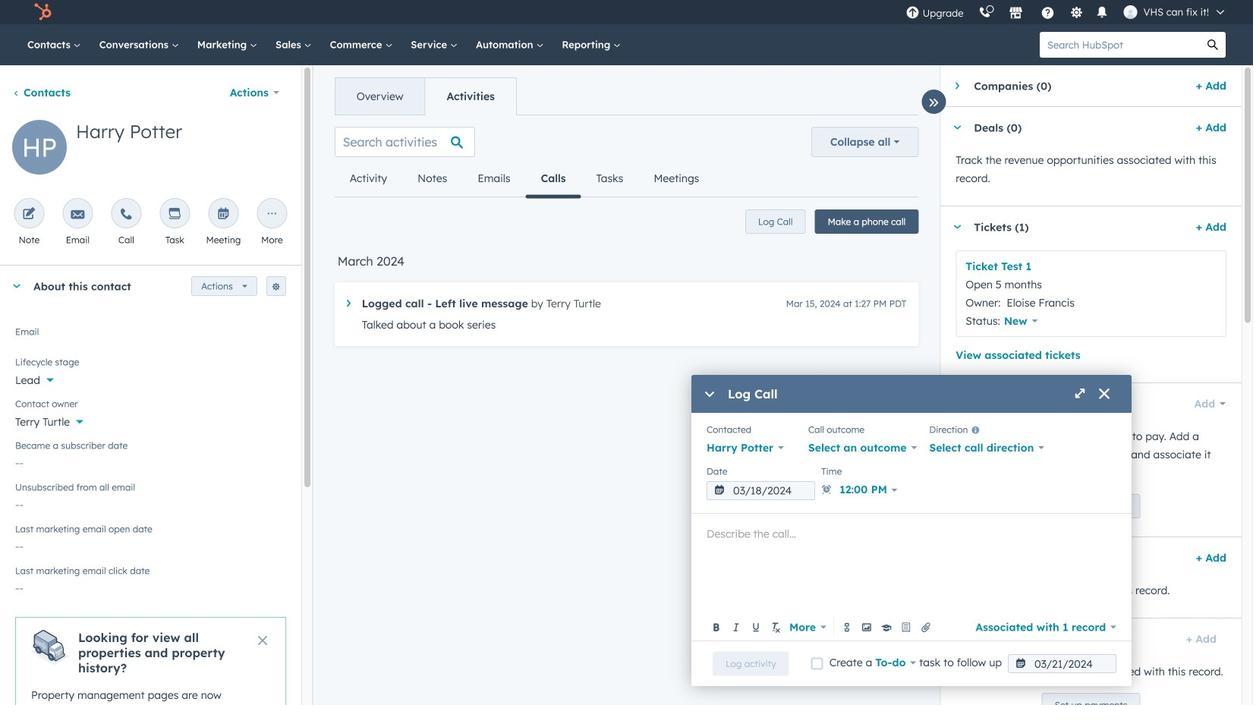 Task type: locate. For each thing, give the bounding box(es) containing it.
manage card settings image
[[272, 283, 281, 292]]

0 vertical spatial -- text field
[[15, 490, 286, 515]]

close image
[[258, 636, 267, 645]]

2 caret image from the top
[[953, 225, 962, 229]]

1 vertical spatial caret image
[[953, 225, 962, 229]]

caret image
[[953, 126, 962, 129], [953, 225, 962, 229]]

0 vertical spatial caret image
[[953, 126, 962, 129]]

meeting image
[[217, 208, 230, 222]]

caret image
[[955, 81, 959, 90], [12, 284, 21, 288], [953, 637, 962, 641]]

0 horizontal spatial mm/dd/yyyy text field
[[707, 481, 815, 500]]

terry turtle image
[[1124, 5, 1137, 19]]

1 -- text field from the top
[[15, 490, 286, 515]]

2 vertical spatial -- text field
[[15, 574, 286, 598]]

alert
[[15, 617, 286, 705]]

0 vertical spatial caret image
[[955, 81, 959, 90]]

1 vertical spatial -- text field
[[15, 532, 286, 556]]

-- text field
[[15, 490, 286, 515], [15, 532, 286, 556], [15, 574, 286, 598]]

1 caret image from the top
[[953, 126, 962, 129]]

feed
[[322, 115, 931, 364]]

2 -- text field from the top
[[15, 532, 286, 556]]

menu
[[898, 0, 1235, 24]]

email image
[[71, 208, 85, 222]]

close dialog image
[[1098, 389, 1110, 401]]

1 horizontal spatial mm/dd/yyyy text field
[[1008, 654, 1116, 673]]

expand dialog image
[[1074, 389, 1086, 401]]

MM/DD/YYYY text field
[[707, 481, 815, 500], [1008, 654, 1116, 673]]

tab list
[[335, 160, 714, 197]]

navigation
[[335, 77, 517, 115]]

note image
[[22, 208, 36, 222]]

call image
[[119, 208, 133, 222]]



Task type: vqa. For each thing, say whether or not it's contained in the screenshot.
bottom -- text box
yes



Task type: describe. For each thing, give the bounding box(es) containing it.
1 vertical spatial mm/dd/yyyy text field
[[1008, 654, 1116, 673]]

minimize dialog image
[[704, 389, 716, 401]]

Search HubSpot search field
[[1040, 32, 1200, 58]]

Search activities search field
[[335, 127, 475, 157]]

marketplaces image
[[1009, 7, 1023, 20]]

task image
[[168, 208, 182, 222]]

1 vertical spatial caret image
[[12, 284, 21, 288]]

more image
[[265, 208, 279, 222]]

3 -- text field from the top
[[15, 574, 286, 598]]

-- text field
[[15, 449, 286, 473]]

2 vertical spatial caret image
[[953, 637, 962, 641]]

0 vertical spatial mm/dd/yyyy text field
[[707, 481, 815, 500]]



